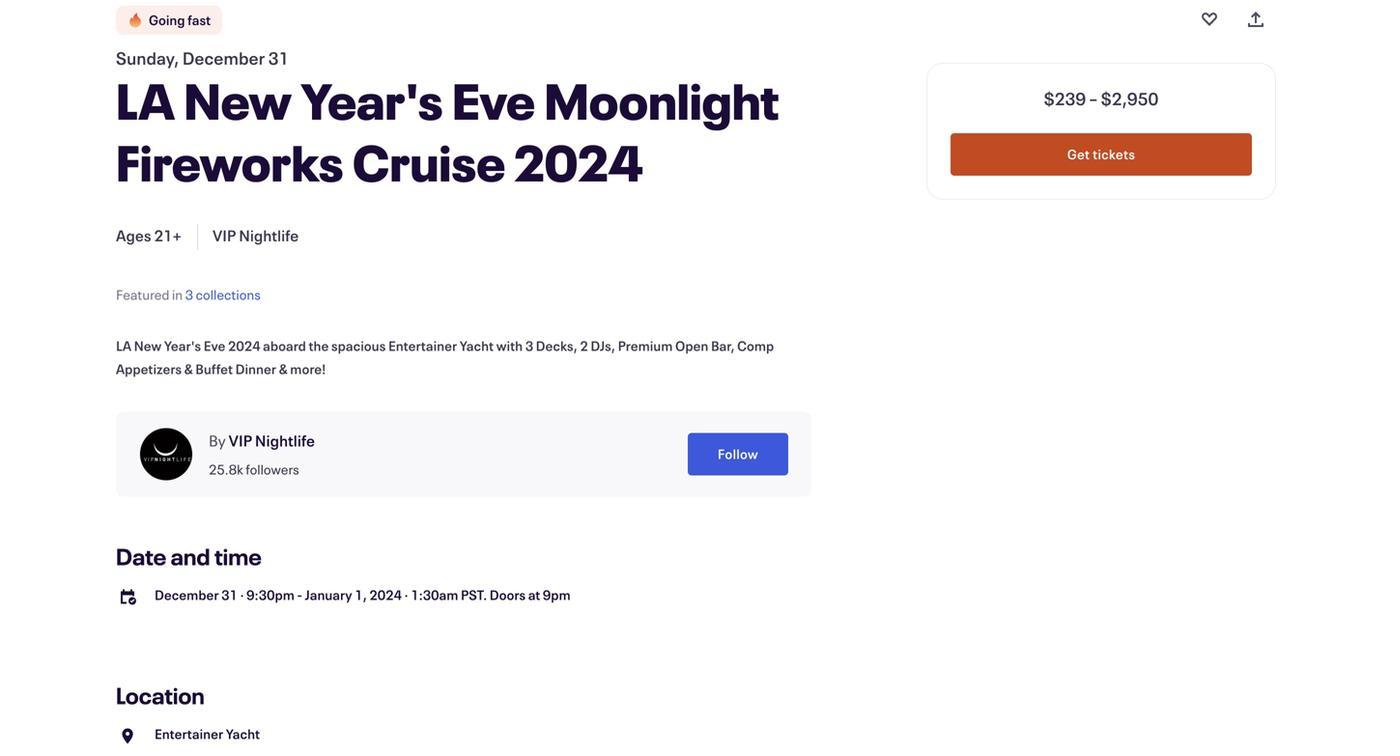 Task type: describe. For each thing, give the bounding box(es) containing it.
2 & from the left
[[279, 361, 288, 378]]

1 vertical spatial yacht
[[226, 726, 260, 744]]

0 vertical spatial vip
[[213, 225, 236, 246]]

year's inside la new year's eve 2024 aboard the spacious entertainer yacht with 3 decks, 2 djs, premium open bar, comp appetizers & buffet dinner & more!
[[164, 337, 201, 355]]

2024 inside "sunday, december 31 la new year's eve moonlight fireworks cruise 2024"
[[515, 129, 643, 195]]

location
[[116, 681, 205, 711]]

moonlight
[[545, 67, 780, 133]]

cruise
[[353, 129, 506, 195]]

featured
[[116, 286, 170, 304]]

new inside la new year's eve 2024 aboard the spacious entertainer yacht with 3 decks, 2 djs, premium open bar, comp appetizers & buffet dinner & more!
[[134, 337, 162, 355]]

at
[[528, 587, 541, 605]]

featured in 3 collections
[[116, 286, 261, 304]]

pst
[[461, 587, 483, 605]]

entertainer inside la new year's eve 2024 aboard the spacious entertainer yacht with 3 decks, 2 djs, premium open bar, comp appetizers & buffet dinner & more!
[[389, 337, 457, 355]]

21+
[[154, 225, 182, 246]]

9:30pm
[[247, 587, 295, 605]]

and
[[171, 542, 210, 572]]

appetizers
[[116, 361, 182, 378]]

$239 – $2,950
[[1044, 87, 1159, 110]]

date and time
[[116, 542, 262, 572]]

organizer profile element
[[116, 412, 812, 497]]

vip inside 'by vip nightlife 25.8k followers'
[[229, 431, 252, 451]]

1:30am
[[411, 587, 459, 605]]

year's inside "sunday, december 31 la new year's eve moonlight fireworks cruise 2024"
[[301, 67, 443, 133]]

eve inside la new year's eve 2024 aboard the spacious entertainer yacht with 3 decks, 2 djs, premium open bar, comp appetizers & buffet dinner & more!
[[204, 337, 226, 355]]

yacht inside la new year's eve 2024 aboard the spacious entertainer yacht with 3 decks, 2 djs, premium open bar, comp appetizers & buffet dinner & more!
[[460, 337, 494, 355]]

.
[[483, 587, 487, 605]]

collections
[[196, 286, 261, 304]]

date
[[116, 542, 167, 572]]

9pm
[[543, 587, 571, 605]]

$239
[[1044, 87, 1086, 110]]

decks,
[[536, 337, 578, 355]]

follow button
[[688, 433, 789, 476]]

get tickets
[[1068, 145, 1136, 163]]

3 inside la new year's eve 2024 aboard the spacious entertainer yacht with 3 decks, 2 djs, premium open bar, comp appetizers & buffet dinner & more!
[[526, 337, 534, 355]]

1 vertical spatial 31
[[221, 587, 238, 605]]

new inside "sunday, december 31 la new year's eve moonlight fireworks cruise 2024"
[[184, 67, 292, 133]]

entertainer yacht
[[155, 726, 260, 744]]

get tickets button
[[951, 133, 1253, 176]]

followers
[[246, 461, 299, 479]]

premium
[[618, 337, 673, 355]]



Task type: locate. For each thing, give the bounding box(es) containing it.
new up appetizers
[[134, 337, 162, 355]]

fast
[[188, 11, 211, 29]]

0 vertical spatial 3
[[185, 286, 193, 304]]

1 horizontal spatial new
[[184, 67, 292, 133]]

0 vertical spatial 2024
[[515, 129, 643, 195]]

0 horizontal spatial new
[[134, 337, 162, 355]]

0 horizontal spatial eve
[[204, 337, 226, 355]]

comp
[[738, 337, 774, 355]]

0 vertical spatial la
[[116, 67, 175, 133]]

1 vertical spatial nightlife
[[255, 431, 315, 451]]

0 vertical spatial december
[[182, 46, 265, 70]]

december down the fast
[[182, 46, 265, 70]]

0 vertical spatial new
[[184, 67, 292, 133]]

vip right "by"
[[229, 431, 252, 451]]

going fast
[[149, 11, 211, 29]]

time
[[214, 542, 262, 572]]

0 horizontal spatial 2024
[[228, 337, 261, 355]]

–
[[1090, 87, 1098, 110]]

1 vertical spatial vip
[[229, 431, 252, 451]]

dinner
[[235, 361, 276, 378]]

0 horizontal spatial &
[[184, 361, 193, 378]]

nightlife inside 'by vip nightlife 25.8k followers'
[[255, 431, 315, 451]]

0 vertical spatial nightlife
[[239, 225, 299, 246]]

la up appetizers
[[116, 337, 131, 355]]

3 right the in
[[185, 286, 193, 304]]

1 horizontal spatial eve
[[452, 67, 535, 133]]

-
[[297, 587, 302, 605]]

0 vertical spatial year's
[[301, 67, 443, 133]]

year's
[[301, 67, 443, 133], [164, 337, 201, 355]]

december 31 · 9:30pm - january 1, 2024 · 1:30am pst . doors at 9pm
[[155, 587, 571, 605]]

ages 21+
[[116, 225, 182, 246]]

get
[[1068, 145, 1091, 163]]

2024
[[515, 129, 643, 195], [228, 337, 261, 355], [370, 587, 402, 605]]

1 horizontal spatial &
[[279, 361, 288, 378]]

vip nightlife
[[213, 225, 299, 246]]

2 horizontal spatial 2024
[[515, 129, 643, 195]]

&
[[184, 361, 193, 378], [279, 361, 288, 378]]

0 horizontal spatial year's
[[164, 337, 201, 355]]

& left buffet
[[184, 361, 193, 378]]

0 horizontal spatial 3
[[185, 286, 193, 304]]

2 la from the top
[[116, 337, 131, 355]]

2 · from the left
[[404, 587, 408, 605]]

1 vertical spatial year's
[[164, 337, 201, 355]]

spacious
[[331, 337, 386, 355]]

0 horizontal spatial ·
[[240, 587, 244, 605]]

0 vertical spatial 31
[[268, 46, 289, 70]]

1 vertical spatial new
[[134, 337, 162, 355]]

open
[[676, 337, 709, 355]]

2 vertical spatial 2024
[[370, 587, 402, 605]]

2024 inside la new year's eve 2024 aboard the spacious entertainer yacht with 3 decks, 2 djs, premium open bar, comp appetizers & buffet dinner & more!
[[228, 337, 261, 355]]

0 vertical spatial entertainer
[[389, 337, 457, 355]]

vip
[[213, 225, 236, 246], [229, 431, 252, 451]]

doors
[[490, 587, 526, 605]]

0 horizontal spatial 31
[[221, 587, 238, 605]]

3 right with
[[526, 337, 534, 355]]

1 horizontal spatial ·
[[404, 587, 408, 605]]

1 horizontal spatial 31
[[268, 46, 289, 70]]

3
[[185, 286, 193, 304], [526, 337, 534, 355]]

the
[[309, 337, 329, 355]]

more!
[[290, 361, 326, 378]]

31
[[268, 46, 289, 70], [221, 587, 238, 605]]

25.8k
[[209, 461, 243, 479]]

1 horizontal spatial 2024
[[370, 587, 402, 605]]

december inside "sunday, december 31 la new year's eve moonlight fireworks cruise 2024"
[[182, 46, 265, 70]]

follow
[[718, 446, 759, 463]]

by
[[209, 431, 226, 451]]

entertainer
[[389, 337, 457, 355], [155, 726, 223, 744]]

1 · from the left
[[240, 587, 244, 605]]

1 vertical spatial eve
[[204, 337, 226, 355]]

1 la from the top
[[116, 67, 175, 133]]

· left 1:30am
[[404, 587, 408, 605]]

new
[[184, 67, 292, 133], [134, 337, 162, 355]]

1 vertical spatial 3
[[526, 337, 534, 355]]

january
[[305, 587, 352, 605]]

sunday,
[[116, 46, 179, 70]]

entertainer down location
[[155, 726, 223, 744]]

& down aboard at top
[[279, 361, 288, 378]]

1 & from the left
[[184, 361, 193, 378]]

eve inside "sunday, december 31 la new year's eve moonlight fireworks cruise 2024"
[[452, 67, 535, 133]]

1 vertical spatial entertainer
[[155, 726, 223, 744]]

nightlife up collections
[[239, 225, 299, 246]]

1 vertical spatial 2024
[[228, 337, 261, 355]]

with
[[496, 337, 523, 355]]

·
[[240, 587, 244, 605], [404, 587, 408, 605]]

sunday, december 31 la new year's eve moonlight fireworks cruise 2024
[[116, 46, 780, 195]]

in
[[172, 286, 183, 304]]

bar,
[[711, 337, 735, 355]]

31 inside "sunday, december 31 la new year's eve moonlight fireworks cruise 2024"
[[268, 46, 289, 70]]

by vip nightlife 25.8k followers
[[209, 431, 315, 479]]

0 vertical spatial yacht
[[460, 337, 494, 355]]

fireworks
[[116, 129, 344, 195]]

1 horizontal spatial yacht
[[460, 337, 494, 355]]

la inside la new year's eve 2024 aboard the spacious entertainer yacht with 3 decks, 2 djs, premium open bar, comp appetizers & buffet dinner & more!
[[116, 337, 131, 355]]

entertainer right spacious
[[389, 337, 457, 355]]

la down going on the top left
[[116, 67, 175, 133]]

yacht
[[460, 337, 494, 355], [226, 726, 260, 744]]

· left 9:30pm
[[240, 587, 244, 605]]

la inside "sunday, december 31 la new year's eve moonlight fireworks cruise 2024"
[[116, 67, 175, 133]]

0 vertical spatial eve
[[452, 67, 535, 133]]

1 horizontal spatial 3
[[526, 337, 534, 355]]

december down date and time
[[155, 587, 219, 605]]

buffet
[[196, 361, 233, 378]]

ages
[[116, 225, 151, 246]]

december
[[182, 46, 265, 70], [155, 587, 219, 605]]

0 horizontal spatial yacht
[[226, 726, 260, 744]]

djs,
[[591, 337, 616, 355]]

0 horizontal spatial entertainer
[[155, 726, 223, 744]]

aboard
[[263, 337, 306, 355]]

new down the fast
[[184, 67, 292, 133]]

nightlife
[[239, 225, 299, 246], [255, 431, 315, 451]]

la
[[116, 67, 175, 133], [116, 337, 131, 355]]

2
[[580, 337, 588, 355]]

1 vertical spatial la
[[116, 337, 131, 355]]

nightlife up followers in the left of the page
[[255, 431, 315, 451]]

1 horizontal spatial entertainer
[[389, 337, 457, 355]]

$2,950
[[1101, 87, 1159, 110]]

1,
[[355, 587, 367, 605]]

la new year's eve 2024 aboard the spacious entertainer yacht with 3 decks, 2 djs, premium open bar, comp appetizers & buffet dinner & more!
[[116, 337, 774, 378]]

1 horizontal spatial year's
[[301, 67, 443, 133]]

vip right the 21+ on the left top of the page
[[213, 225, 236, 246]]

tickets
[[1093, 145, 1136, 163]]

going
[[149, 11, 185, 29]]

eve
[[452, 67, 535, 133], [204, 337, 226, 355]]

1 vertical spatial december
[[155, 587, 219, 605]]



Task type: vqa. For each thing, say whether or not it's contained in the screenshot.
the right our
no



